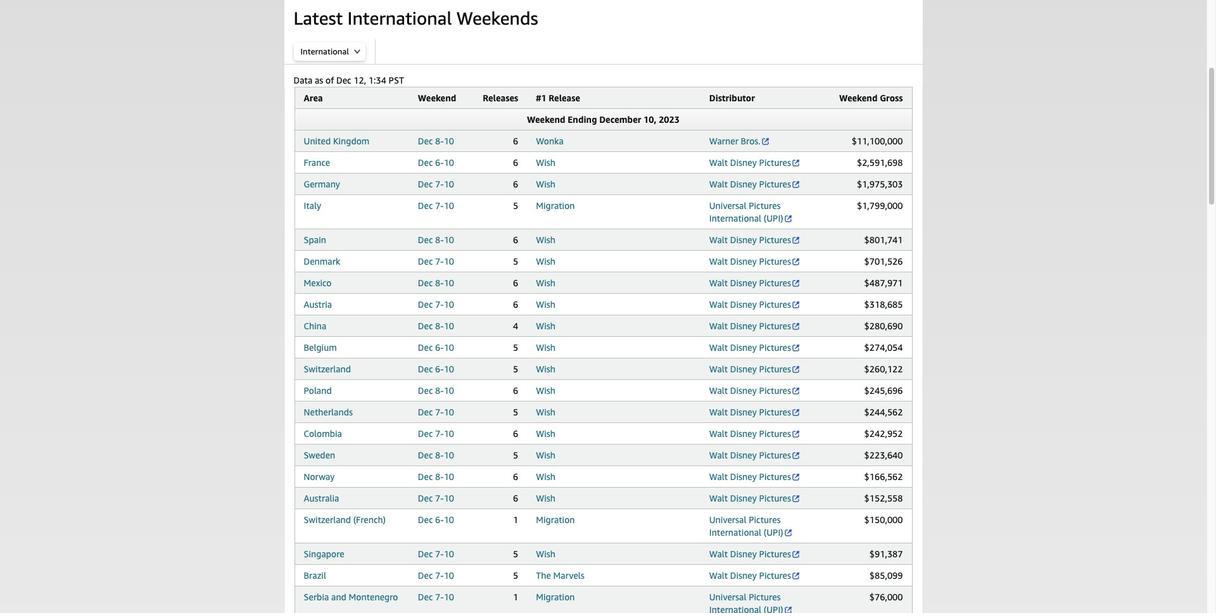 Task type: vqa. For each thing, say whether or not it's contained in the screenshot.
the International for $150,000
no



Task type: locate. For each thing, give the bounding box(es) containing it.
11 walt disney pictures link from the top
[[709, 407, 801, 417]]

walt for $223,640
[[709, 450, 728, 461]]

area
[[304, 92, 323, 103]]

4 walt disney pictures link from the top
[[709, 256, 801, 267]]

dec 7-10 for netherlands
[[418, 407, 454, 417]]

disney for $242,952
[[730, 428, 757, 439]]

pictures for $1,975,303
[[759, 179, 791, 189]]

walt disney pictures link for $242,952
[[709, 428, 801, 439]]

wish for netherlands
[[536, 407, 556, 417]]

1 vertical spatial universal pictures international (upi) link
[[709, 514, 793, 538]]

dec 6-10 link
[[418, 157, 454, 168], [418, 342, 454, 353], [418, 364, 454, 374], [418, 514, 454, 525]]

6 for australia
[[513, 493, 518, 504]]

4 dec 7-10 link from the top
[[418, 299, 454, 310]]

7 dec 7-10 from the top
[[418, 493, 454, 504]]

0 vertical spatial universal pictures international (upi)
[[709, 200, 783, 224]]

universal
[[709, 200, 746, 211], [709, 514, 746, 525], [709, 592, 746, 602]]

11 disney from the top
[[730, 407, 757, 417]]

8 5 from the top
[[513, 570, 518, 581]]

5 8- from the top
[[435, 385, 444, 396]]

weekend
[[418, 92, 456, 103], [839, 92, 878, 103], [527, 114, 565, 125]]

netherlands
[[304, 407, 353, 417]]

dec 8-10 link
[[418, 136, 454, 146], [418, 234, 454, 245], [418, 277, 454, 288], [418, 321, 454, 331], [418, 385, 454, 396], [418, 450, 454, 461], [418, 471, 454, 482]]

8 walt disney pictures from the top
[[709, 342, 791, 353]]

italy
[[304, 200, 321, 211]]

wish link for france
[[536, 157, 556, 168]]

switzerland down australia
[[304, 514, 351, 525]]

norway link
[[304, 471, 335, 482]]

7- for denmark
[[435, 256, 444, 267]]

3 walt disney pictures link from the top
[[709, 234, 801, 245]]

migration
[[536, 200, 575, 211], [536, 514, 575, 525], [536, 592, 575, 602]]

dec for norway
[[418, 471, 433, 482]]

wish for germany
[[536, 179, 556, 189]]

11 walt from the top
[[709, 407, 728, 417]]

1 vertical spatial (upi)
[[764, 527, 783, 538]]

10,
[[644, 114, 657, 125]]

3 universal pictures international (upi) from the top
[[709, 592, 783, 613]]

serbia and montenegro link
[[304, 592, 398, 602]]

9 10 from the top
[[444, 321, 454, 331]]

1 dec 6-10 from the top
[[418, 157, 454, 168]]

7 wish link from the top
[[536, 321, 556, 331]]

switzerland
[[304, 364, 351, 374], [304, 514, 351, 525]]

10
[[444, 136, 454, 146], [444, 157, 454, 168], [444, 179, 454, 189], [444, 200, 454, 211], [444, 234, 454, 245], [444, 256, 454, 267], [444, 277, 454, 288], [444, 299, 454, 310], [444, 321, 454, 331], [444, 342, 454, 353], [444, 364, 454, 374], [444, 385, 454, 396], [444, 407, 454, 417], [444, 428, 454, 439], [444, 450, 454, 461], [444, 471, 454, 482], [444, 493, 454, 504], [444, 514, 454, 525], [444, 549, 454, 559], [444, 570, 454, 581], [444, 592, 454, 602]]

dec 8-10 link for mexico
[[418, 277, 454, 288]]

2 7- from the top
[[435, 200, 444, 211]]

wish link for poland
[[536, 385, 556, 396]]

united kingdom link
[[304, 136, 370, 146]]

1 migration link from the top
[[536, 200, 575, 211]]

9 dec 7-10 from the top
[[418, 570, 454, 581]]

dec for switzerland (french)
[[418, 514, 433, 525]]

austria
[[304, 299, 332, 310]]

disney for $91,387
[[730, 549, 757, 559]]

2 vertical spatial universal pictures international (upi)
[[709, 592, 783, 613]]

5 7- from the top
[[435, 407, 444, 417]]

migration link for switzerland (french)
[[536, 514, 575, 525]]

wish for austria
[[536, 299, 556, 310]]

5
[[513, 200, 518, 211], [513, 256, 518, 267], [513, 342, 518, 353], [513, 364, 518, 374], [513, 407, 518, 417], [513, 450, 518, 461], [513, 549, 518, 559], [513, 570, 518, 581]]

9 disney from the top
[[730, 364, 757, 374]]

pictures for $85,099
[[759, 570, 791, 581]]

2 dec 8-10 link from the top
[[418, 234, 454, 245]]

dec for brazil
[[418, 570, 433, 581]]

14 walt disney pictures from the top
[[709, 471, 791, 482]]

walt disney pictures link for $274,054
[[709, 342, 801, 353]]

wish link for switzerland
[[536, 364, 556, 374]]

pictures
[[759, 157, 791, 168], [759, 179, 791, 189], [749, 200, 781, 211], [759, 234, 791, 245], [759, 256, 791, 267], [759, 277, 791, 288], [759, 299, 791, 310], [759, 321, 791, 331], [759, 342, 791, 353], [759, 364, 791, 374], [759, 385, 791, 396], [759, 407, 791, 417], [759, 428, 791, 439], [759, 450, 791, 461], [759, 471, 791, 482], [759, 493, 791, 504], [749, 514, 781, 525], [759, 549, 791, 559], [759, 570, 791, 581], [749, 592, 781, 602]]

wish link for austria
[[536, 299, 556, 310]]

dec for germany
[[418, 179, 433, 189]]

disney for $152,558
[[730, 493, 757, 504]]

dropdown image
[[354, 49, 360, 54]]

$260,122
[[864, 364, 903, 374]]

8 dec 7-10 from the top
[[418, 549, 454, 559]]

weekend for weekend
[[418, 92, 456, 103]]

6 dec 8-10 link from the top
[[418, 450, 454, 461]]

walt disney pictures for $487,971
[[709, 277, 791, 288]]

walt
[[709, 157, 728, 168], [709, 179, 728, 189], [709, 234, 728, 245], [709, 256, 728, 267], [709, 277, 728, 288], [709, 299, 728, 310], [709, 321, 728, 331], [709, 342, 728, 353], [709, 364, 728, 374], [709, 385, 728, 396], [709, 407, 728, 417], [709, 428, 728, 439], [709, 450, 728, 461], [709, 471, 728, 482], [709, 493, 728, 504], [709, 549, 728, 559], [709, 570, 728, 581]]

7 6 from the top
[[513, 385, 518, 396]]

8- for poland
[[435, 385, 444, 396]]

3 8- from the top
[[435, 277, 444, 288]]

universal for $76,000
[[709, 592, 746, 602]]

17 walt disney pictures link from the top
[[709, 570, 801, 581]]

6 5 from the top
[[513, 450, 518, 461]]

dec for singapore
[[418, 549, 433, 559]]

10 for spain
[[444, 234, 454, 245]]

6 7- from the top
[[435, 428, 444, 439]]

belgium
[[304, 342, 337, 353]]

pictures for $223,640
[[759, 450, 791, 461]]

7 wish from the top
[[536, 321, 556, 331]]

16 walt disney pictures link from the top
[[709, 549, 801, 559]]

10 6 from the top
[[513, 493, 518, 504]]

15 walt disney pictures link from the top
[[709, 493, 801, 504]]

15 10 from the top
[[444, 450, 454, 461]]

wonka link
[[536, 136, 564, 146]]

1 walt disney pictures from the top
[[709, 157, 791, 168]]

walt for $487,971
[[709, 277, 728, 288]]

12 wish link from the top
[[536, 428, 556, 439]]

$801,741
[[864, 234, 903, 245]]

4 6- from the top
[[435, 514, 444, 525]]

7-
[[435, 179, 444, 189], [435, 200, 444, 211], [435, 256, 444, 267], [435, 299, 444, 310], [435, 407, 444, 417], [435, 428, 444, 439], [435, 493, 444, 504], [435, 549, 444, 559], [435, 570, 444, 581], [435, 592, 444, 602]]

4 5 from the top
[[513, 364, 518, 374]]

montenegro
[[349, 592, 398, 602]]

dec for colombia
[[418, 428, 433, 439]]

walt disney pictures link for $245,696
[[709, 385, 801, 396]]

international for italy
[[709, 213, 761, 224]]

3 universal pictures international (upi) link from the top
[[709, 592, 793, 613]]

dec 8-10 for poland
[[418, 385, 454, 396]]

1 vertical spatial universal
[[709, 514, 746, 525]]

december
[[599, 114, 641, 125]]

1 8- from the top
[[435, 136, 444, 146]]

walt disney pictures
[[709, 157, 791, 168], [709, 179, 791, 189], [709, 234, 791, 245], [709, 256, 791, 267], [709, 277, 791, 288], [709, 299, 791, 310], [709, 321, 791, 331], [709, 342, 791, 353], [709, 364, 791, 374], [709, 385, 791, 396], [709, 407, 791, 417], [709, 428, 791, 439], [709, 450, 791, 461], [709, 471, 791, 482], [709, 493, 791, 504], [709, 549, 791, 559], [709, 570, 791, 581]]

8 dec 7-10 link from the top
[[418, 549, 454, 559]]

2 vertical spatial migration link
[[536, 592, 575, 602]]

dec 7-10 for italy
[[418, 200, 454, 211]]

mexico link
[[304, 277, 332, 288]]

of
[[326, 75, 334, 86]]

denmark
[[304, 256, 340, 267]]

1 universal pictures international (upi) from the top
[[709, 200, 783, 224]]

2 vertical spatial universal pictures international (upi) link
[[709, 592, 793, 613]]

4 walt from the top
[[709, 256, 728, 267]]

6 dec 8-10 from the top
[[418, 450, 454, 461]]

$244,562
[[864, 407, 903, 417]]

walt disney pictures link
[[709, 157, 801, 168], [709, 179, 801, 189], [709, 234, 801, 245], [709, 256, 801, 267], [709, 277, 801, 288], [709, 299, 801, 310], [709, 321, 801, 331], [709, 342, 801, 353], [709, 364, 801, 374], [709, 385, 801, 396], [709, 407, 801, 417], [709, 428, 801, 439], [709, 450, 801, 461], [709, 471, 801, 482], [709, 493, 801, 504], [709, 549, 801, 559], [709, 570, 801, 581]]

2 disney from the top
[[730, 179, 757, 189]]

pictures for $242,952
[[759, 428, 791, 439]]

australia
[[304, 493, 339, 504]]

0 vertical spatial universal
[[709, 200, 746, 211]]

4 wish from the top
[[536, 256, 556, 267]]

$318,685
[[864, 299, 903, 310]]

2 6 from the top
[[513, 157, 518, 168]]

7 10 from the top
[[444, 277, 454, 288]]

disney for $1,975,303
[[730, 179, 757, 189]]

6 6 from the top
[[513, 299, 518, 310]]

15 disney from the top
[[730, 493, 757, 504]]

(upi) for $150,000
[[764, 527, 783, 538]]

2 vertical spatial (upi)
[[764, 604, 783, 613]]

walt disney pictures for $244,562
[[709, 407, 791, 417]]

$274,054
[[864, 342, 903, 353]]

wish
[[536, 157, 556, 168], [536, 179, 556, 189], [536, 234, 556, 245], [536, 256, 556, 267], [536, 277, 556, 288], [536, 299, 556, 310], [536, 321, 556, 331], [536, 342, 556, 353], [536, 364, 556, 374], [536, 385, 556, 396], [536, 407, 556, 417], [536, 428, 556, 439], [536, 450, 556, 461], [536, 471, 556, 482], [536, 493, 556, 504], [536, 549, 556, 559]]

walt for $2,591,698
[[709, 157, 728, 168]]

1 dec 7-10 link from the top
[[418, 179, 454, 189]]

wish link for denmark
[[536, 256, 556, 267]]

dec 6-10 link for switzerland (french)
[[418, 514, 454, 525]]

0 vertical spatial switzerland
[[304, 364, 351, 374]]

7- for colombia
[[435, 428, 444, 439]]

7 walt from the top
[[709, 321, 728, 331]]

1 (upi) from the top
[[764, 213, 783, 224]]

latest international weekends
[[294, 8, 538, 29]]

4 10 from the top
[[444, 200, 454, 211]]

dec 6-10 link for france
[[418, 157, 454, 168]]

13 disney from the top
[[730, 450, 757, 461]]

1 vertical spatial 1
[[513, 592, 518, 602]]

5 disney from the top
[[730, 277, 757, 288]]

3 walt disney pictures from the top
[[709, 234, 791, 245]]

16 walt disney pictures from the top
[[709, 549, 791, 559]]

9 wish from the top
[[536, 364, 556, 374]]

4 dec 8-10 link from the top
[[418, 321, 454, 331]]

5 wish link from the top
[[536, 277, 556, 288]]

disney for $166,562
[[730, 471, 757, 482]]

16 10 from the top
[[444, 471, 454, 482]]

1 vertical spatial migration link
[[536, 514, 575, 525]]

7 walt disney pictures from the top
[[709, 321, 791, 331]]

$150,000
[[864, 514, 903, 525]]

wish for australia
[[536, 493, 556, 504]]

0 vertical spatial 1
[[513, 514, 518, 525]]

switzerland down belgium
[[304, 364, 351, 374]]

1 dec 8-10 from the top
[[418, 136, 454, 146]]

universal pictures international (upi) link
[[709, 200, 793, 224], [709, 514, 793, 538], [709, 592, 793, 613]]

dec 8-10 link for norway
[[418, 471, 454, 482]]

as
[[315, 75, 323, 86]]

dec 6-10 for belgium
[[418, 342, 454, 353]]

the marvels
[[536, 570, 585, 581]]

10 for singapore
[[444, 549, 454, 559]]

5 5 from the top
[[513, 407, 518, 417]]

6 10 from the top
[[444, 256, 454, 267]]

7 disney from the top
[[730, 321, 757, 331]]

2 vertical spatial universal
[[709, 592, 746, 602]]

9 walt from the top
[[709, 364, 728, 374]]

distributor
[[709, 92, 755, 103]]

disney for $223,640
[[730, 450, 757, 461]]

2 (upi) from the top
[[764, 527, 783, 538]]

2 vertical spatial migration
[[536, 592, 575, 602]]

2 dec 6-10 from the top
[[418, 342, 454, 353]]

8- for norway
[[435, 471, 444, 482]]

brazil
[[304, 570, 326, 581]]

releases
[[483, 92, 518, 103]]

migration link
[[536, 200, 575, 211], [536, 514, 575, 525], [536, 592, 575, 602]]

1 vertical spatial universal pictures international (upi)
[[709, 514, 783, 538]]

dec 8-10 for norway
[[418, 471, 454, 482]]

switzerland for switzerland (french)
[[304, 514, 351, 525]]

1 vertical spatial switzerland
[[304, 514, 351, 525]]

15 wish from the top
[[536, 493, 556, 504]]

6- for switzerland
[[435, 364, 444, 374]]

17 walt from the top
[[709, 570, 728, 581]]

spain
[[304, 234, 326, 245]]

wish for singapore
[[536, 549, 556, 559]]

kingdom
[[333, 136, 370, 146]]

2 dec 8-10 from the top
[[418, 234, 454, 245]]

10 for norway
[[444, 471, 454, 482]]

2 10 from the top
[[444, 157, 454, 168]]

0 vertical spatial migration link
[[536, 200, 575, 211]]

2 dec 7-10 from the top
[[418, 200, 454, 211]]

2 8- from the top
[[435, 234, 444, 245]]

1 wish from the top
[[536, 157, 556, 168]]

15 wish link from the top
[[536, 493, 556, 504]]

20 10 from the top
[[444, 570, 454, 581]]

1 dec 8-10 link from the top
[[418, 136, 454, 146]]

walt for $801,741
[[709, 234, 728, 245]]

10 for mexico
[[444, 277, 454, 288]]

pictures for $701,526
[[759, 256, 791, 267]]

serbia
[[304, 592, 329, 602]]

dec 8-10 for sweden
[[418, 450, 454, 461]]

dec 8-10 link for spain
[[418, 234, 454, 245]]

netherlands link
[[304, 407, 353, 417]]

wish link for belgium
[[536, 342, 556, 353]]

release
[[549, 92, 580, 103]]

0 vertical spatial (upi)
[[764, 213, 783, 224]]

wish for china
[[536, 321, 556, 331]]

walt disney pictures for $166,562
[[709, 471, 791, 482]]

$76,000
[[870, 592, 903, 602]]

1 vertical spatial migration
[[536, 514, 575, 525]]

1 switzerland from the top
[[304, 364, 351, 374]]

0 horizontal spatial weekend
[[418, 92, 456, 103]]

8 wish from the top
[[536, 342, 556, 353]]

10 for brazil
[[444, 570, 454, 581]]

8- for sweden
[[435, 450, 444, 461]]

wish for belgium
[[536, 342, 556, 353]]

sweden link
[[304, 450, 335, 461]]

$245,696
[[864, 385, 903, 396]]

6 walt disney pictures link from the top
[[709, 299, 801, 310]]

dec 7-10
[[418, 179, 454, 189], [418, 200, 454, 211], [418, 256, 454, 267], [418, 299, 454, 310], [418, 407, 454, 417], [418, 428, 454, 439], [418, 493, 454, 504], [418, 549, 454, 559], [418, 570, 454, 581], [418, 592, 454, 602]]

5 dec 7-10 from the top
[[418, 407, 454, 417]]

$1,975,303
[[857, 179, 903, 189]]

3 dec 7-10 from the top
[[418, 256, 454, 267]]

4 dec 6-10 from the top
[[418, 514, 454, 525]]

international
[[348, 8, 452, 29], [301, 46, 349, 56], [709, 213, 761, 224], [709, 527, 761, 538], [709, 604, 761, 613]]

5 for denmark
[[513, 256, 518, 267]]

dec for mexico
[[418, 277, 433, 288]]

universal pictures international (upi) link for $76,000
[[709, 592, 793, 613]]

10 wish from the top
[[536, 385, 556, 396]]

2 horizontal spatial weekend
[[839, 92, 878, 103]]

pictures for $244,562
[[759, 407, 791, 417]]

3 6 from the top
[[513, 179, 518, 189]]

3 5 from the top
[[513, 342, 518, 353]]

1 dec 6-10 link from the top
[[418, 157, 454, 168]]

and
[[331, 592, 346, 602]]

0 vertical spatial universal pictures international (upi) link
[[709, 200, 793, 224]]

walt disney pictures for $2,591,698
[[709, 157, 791, 168]]

7 dec 8-10 from the top
[[418, 471, 454, 482]]

wish link
[[536, 157, 556, 168], [536, 179, 556, 189], [536, 234, 556, 245], [536, 256, 556, 267], [536, 277, 556, 288], [536, 299, 556, 310], [536, 321, 556, 331], [536, 342, 556, 353], [536, 364, 556, 374], [536, 385, 556, 396], [536, 407, 556, 417], [536, 428, 556, 439], [536, 450, 556, 461], [536, 471, 556, 482], [536, 493, 556, 504], [536, 549, 556, 559]]

8- for mexico
[[435, 277, 444, 288]]

6 disney from the top
[[730, 299, 757, 310]]

9 dec 7-10 link from the top
[[418, 570, 454, 581]]

17 walt disney pictures from the top
[[709, 570, 791, 581]]

colombia link
[[304, 428, 342, 439]]

1
[[513, 514, 518, 525], [513, 592, 518, 602]]

3 10 from the top
[[444, 179, 454, 189]]

dec 6-10 for switzerland (french)
[[418, 514, 454, 525]]

10 for colombia
[[444, 428, 454, 439]]

wish link for spain
[[536, 234, 556, 245]]

6 wish link from the top
[[536, 299, 556, 310]]

denmark link
[[304, 256, 340, 267]]

gross
[[880, 92, 903, 103]]

wish link for norway
[[536, 471, 556, 482]]

3 universal from the top
[[709, 592, 746, 602]]

wish link for australia
[[536, 493, 556, 504]]

15 walt disney pictures from the top
[[709, 493, 791, 504]]

4 8- from the top
[[435, 321, 444, 331]]

warner bros. link
[[709, 136, 770, 146]]

1 migration from the top
[[536, 200, 575, 211]]

walt for $1,975,303
[[709, 179, 728, 189]]

data as of dec 12, 1:34 pst
[[294, 75, 404, 86]]

$280,690
[[864, 321, 903, 331]]

walt disney pictures link for $801,741
[[709, 234, 801, 245]]

2 universal pictures international (upi) link from the top
[[709, 514, 793, 538]]

0 vertical spatial migration
[[536, 200, 575, 211]]

1 horizontal spatial weekend
[[527, 114, 565, 125]]

8-
[[435, 136, 444, 146], [435, 234, 444, 245], [435, 277, 444, 288], [435, 321, 444, 331], [435, 385, 444, 396], [435, 450, 444, 461], [435, 471, 444, 482]]



Task type: describe. For each thing, give the bounding box(es) containing it.
walt for $152,558
[[709, 493, 728, 504]]

wish for poland
[[536, 385, 556, 396]]

dec 6-10 for switzerland
[[418, 364, 454, 374]]

10 for france
[[444, 157, 454, 168]]

$701,526
[[864, 256, 903, 267]]

$166,562
[[864, 471, 903, 482]]

dec 7-10 link for singapore
[[418, 549, 454, 559]]

10 for switzerland
[[444, 364, 454, 374]]

germany
[[304, 179, 340, 189]]

italy link
[[304, 200, 321, 211]]

10 for germany
[[444, 179, 454, 189]]

dec 7-10 for germany
[[418, 179, 454, 189]]

pictures for $260,122
[[759, 364, 791, 374]]

universal for $150,000
[[709, 514, 746, 525]]

walt disney pictures link for $701,526
[[709, 256, 801, 267]]

dec 8-10 link for sweden
[[418, 450, 454, 461]]

$11,100,000
[[852, 136, 903, 146]]

2023
[[659, 114, 680, 125]]

walt for $260,122
[[709, 364, 728, 374]]

the
[[536, 570, 551, 581]]

7- for serbia and montenegro
[[435, 592, 444, 602]]

$223,640
[[864, 450, 903, 461]]

walt disney pictures for $152,558
[[709, 493, 791, 504]]

#1 release
[[536, 92, 580, 103]]

disney for $487,971
[[730, 277, 757, 288]]

$85,099
[[870, 570, 903, 581]]

walt for $245,696
[[709, 385, 728, 396]]

dec for spain
[[418, 234, 433, 245]]

walt disney pictures link for $318,685
[[709, 299, 801, 310]]

latest
[[294, 8, 343, 29]]

migration link for serbia and montenegro
[[536, 592, 575, 602]]

mexico
[[304, 277, 332, 288]]

10 for netherlands
[[444, 407, 454, 417]]

dec 8-10 link for china
[[418, 321, 454, 331]]

dec 7-10 for serbia and montenegro
[[418, 592, 454, 602]]

the marvels link
[[536, 570, 585, 581]]

walt disney pictures link for $280,690
[[709, 321, 801, 331]]

germany link
[[304, 179, 340, 189]]

ending
[[568, 114, 597, 125]]

poland
[[304, 385, 332, 396]]

walt disney pictures for $245,696
[[709, 385, 791, 396]]

(upi) for $1,799,000
[[764, 213, 783, 224]]

disney for $801,741
[[730, 234, 757, 245]]

china
[[304, 321, 326, 331]]

weekend ending december 10, 2023
[[527, 114, 680, 125]]

switzerland (french) link
[[304, 514, 386, 525]]

dec 8-10 link for poland
[[418, 385, 454, 396]]

$91,387
[[870, 549, 903, 559]]

pictures for $166,562
[[759, 471, 791, 482]]

austria link
[[304, 299, 332, 310]]

disney for $2,591,698
[[730, 157, 757, 168]]

(upi) for $76,000
[[764, 604, 783, 613]]

6 for spain
[[513, 234, 518, 245]]

walt for $280,690
[[709, 321, 728, 331]]

bros.
[[741, 136, 761, 146]]

dec 7-10 link for italy
[[418, 200, 454, 211]]

(french)
[[353, 514, 386, 525]]

sweden
[[304, 450, 335, 461]]

singapore link
[[304, 549, 344, 559]]

warner bros.
[[709, 136, 761, 146]]

10 for denmark
[[444, 256, 454, 267]]

disney for $318,685
[[730, 299, 757, 310]]

switzerland (french)
[[304, 514, 386, 525]]

$2,591,698
[[857, 157, 903, 168]]

5 for switzerland
[[513, 364, 518, 374]]

10 for sweden
[[444, 450, 454, 461]]

belgium link
[[304, 342, 337, 353]]

$1,799,000
[[857, 200, 903, 211]]

united kingdom
[[304, 136, 370, 146]]

dec for serbia and montenegro
[[418, 592, 433, 602]]

6 for mexico
[[513, 277, 518, 288]]

walt disney pictures for $801,741
[[709, 234, 791, 245]]

universal pictures international (upi) link for $1,799,000
[[709, 200, 793, 224]]

serbia and montenegro
[[304, 592, 398, 602]]

dec 6-10 link for switzerland
[[418, 364, 454, 374]]

weekend gross
[[839, 92, 903, 103]]

wonka
[[536, 136, 564, 146]]

#1
[[536, 92, 546, 103]]

wish link for china
[[536, 321, 556, 331]]

wish for colombia
[[536, 428, 556, 439]]

france link
[[304, 157, 330, 168]]

dec for poland
[[418, 385, 433, 396]]

$152,558
[[864, 493, 903, 504]]

wish link for sweden
[[536, 450, 556, 461]]

walt disney pictures for $85,099
[[709, 570, 791, 581]]

norway
[[304, 471, 335, 482]]

7- for australia
[[435, 493, 444, 504]]

disney for $701,526
[[730, 256, 757, 267]]

international for serbia and montenegro
[[709, 604, 761, 613]]

universal pictures international (upi) for $150,000
[[709, 514, 783, 538]]

7- for germany
[[435, 179, 444, 189]]

6 for germany
[[513, 179, 518, 189]]

switzerland link
[[304, 364, 351, 374]]

dec for belgium
[[418, 342, 433, 353]]

wish for norway
[[536, 471, 556, 482]]

china link
[[304, 321, 326, 331]]

walt disney pictures link for $1,975,303
[[709, 179, 801, 189]]

wish for switzerland
[[536, 364, 556, 374]]

$242,952
[[864, 428, 903, 439]]

weekends
[[457, 8, 538, 29]]

disney for $260,122
[[730, 364, 757, 374]]

wish for sweden
[[536, 450, 556, 461]]

10 for italy
[[444, 200, 454, 211]]

walt disney pictures link for $152,558
[[709, 493, 801, 504]]

walt disney pictures link for $260,122
[[709, 364, 801, 374]]

colombia
[[304, 428, 342, 439]]

4
[[513, 321, 518, 331]]

walt for $701,526
[[709, 256, 728, 267]]

wish link for netherlands
[[536, 407, 556, 417]]

dec 6-10 for france
[[418, 157, 454, 168]]

dec for austria
[[418, 299, 433, 310]]

united
[[304, 136, 331, 146]]

france
[[304, 157, 330, 168]]

data
[[294, 75, 312, 86]]

poland link
[[304, 385, 332, 396]]

australia link
[[304, 493, 339, 504]]

walt for $244,562
[[709, 407, 728, 417]]

wish for france
[[536, 157, 556, 168]]

brazil link
[[304, 570, 326, 581]]

walt disney pictures for $274,054
[[709, 342, 791, 353]]

pst
[[389, 75, 404, 86]]

7- for singapore
[[435, 549, 444, 559]]

singapore
[[304, 549, 344, 559]]

universal pictures international (upi) link for $150,000
[[709, 514, 793, 538]]

spain link
[[304, 234, 326, 245]]

1:34
[[369, 75, 386, 86]]

walt disney pictures link for $2,591,698
[[709, 157, 801, 168]]

5 for brazil
[[513, 570, 518, 581]]

6 for norway
[[513, 471, 518, 482]]

warner
[[709, 136, 739, 146]]

walt for $318,685
[[709, 299, 728, 310]]

wish for denmark
[[536, 256, 556, 267]]

7- for brazil
[[435, 570, 444, 581]]

12,
[[354, 75, 366, 86]]

$487,971
[[864, 277, 903, 288]]

marvels
[[553, 570, 585, 581]]

wish link for germany
[[536, 179, 556, 189]]

walt disney pictures for $701,526
[[709, 256, 791, 267]]



